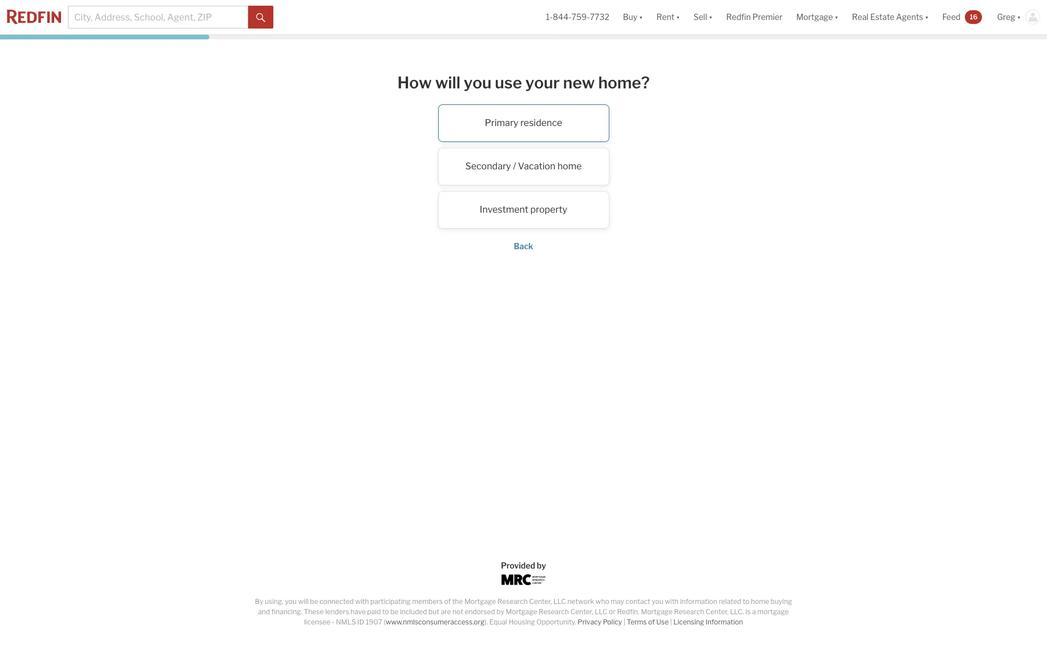 Task type: describe. For each thing, give the bounding box(es) containing it.
vacation
[[518, 161, 556, 172]]

mortgage research center image
[[502, 575, 546, 586]]

redfin premier button
[[720, 0, 790, 34]]

2 | from the left
[[670, 618, 672, 627]]

buy ▾ button
[[623, 0, 643, 34]]

1 with from the left
[[355, 598, 369, 606]]

buying
[[771, 598, 792, 606]]

terms of use link
[[627, 618, 669, 627]]

1 vertical spatial to
[[382, 608, 389, 617]]

rent ▾ button
[[657, 0, 680, 34]]

or
[[609, 608, 616, 617]]

contact
[[626, 598, 651, 606]]

lenders
[[325, 608, 349, 617]]

1 horizontal spatial will
[[435, 73, 461, 92]]

redfin.
[[617, 608, 640, 617]]

1 horizontal spatial center,
[[571, 608, 594, 617]]

new home?
[[563, 73, 650, 92]]

www.nmlsconsumeraccess.org link
[[386, 618, 485, 627]]

home inside option group
[[558, 161, 582, 172]]

nmls
[[336, 618, 356, 627]]

▾ for buy ▾
[[639, 12, 643, 22]]

0 vertical spatial be
[[310, 598, 318, 606]]

network
[[568, 598, 594, 606]]

sell
[[694, 12, 707, 22]]

provided
[[501, 561, 535, 571]]

id
[[357, 618, 364, 627]]

primary
[[485, 117, 519, 128]]

how will you use your new home? option group
[[295, 104, 752, 229]]

2 horizontal spatial center,
[[706, 608, 729, 617]]

residence
[[521, 117, 562, 128]]

the
[[453, 598, 463, 606]]

0 horizontal spatial llc
[[554, 598, 566, 606]]

terms
[[627, 618, 647, 627]]

investment property
[[480, 204, 568, 215]]

have
[[351, 608, 366, 617]]

www.nmlsconsumeraccess.org ). equal housing opportunity. privacy policy | terms of use | licensing information
[[386, 618, 743, 627]]

policy
[[603, 618, 622, 627]]

equal
[[490, 618, 507, 627]]

and
[[258, 608, 270, 617]]

1-844-759-7732 link
[[546, 12, 610, 22]]

may
[[611, 598, 624, 606]]

these
[[304, 608, 324, 617]]

is
[[746, 608, 751, 617]]

0 vertical spatial by
[[537, 561, 546, 571]]

back
[[514, 241, 533, 251]]

how will you use your new home?
[[398, 73, 650, 92]]

endorsed
[[465, 608, 495, 617]]

2 horizontal spatial you
[[652, 598, 664, 606]]

redfin
[[727, 12, 751, 22]]

1-844-759-7732
[[546, 12, 610, 22]]

llc.
[[730, 608, 744, 617]]

by using, you will be connected with participating members of the mortgage research center, llc network who may contact you with information related to home buying and financing. these lenders have paid to be included but are not endorsed by mortgage research center, llc or redfin. mortgage research center, llc. is a mortgage licensee - nmls id 1907 (
[[255, 598, 792, 627]]

-
[[332, 618, 335, 627]]

real estate agents ▾
[[852, 12, 929, 22]]

secondary / vacation home
[[465, 161, 582, 172]]

members
[[412, 598, 443, 606]]

participating
[[371, 598, 411, 606]]

financing.
[[272, 608, 303, 617]]

greg ▾
[[998, 12, 1021, 22]]

rent ▾ button
[[650, 0, 687, 34]]

licensing
[[674, 618, 704, 627]]

connected
[[320, 598, 354, 606]]

a
[[752, 608, 756, 617]]

mortgage up endorsed
[[465, 598, 496, 606]]

▾ for mortgage ▾
[[835, 12, 839, 22]]

mortgage
[[758, 608, 789, 617]]

feed
[[943, 12, 961, 22]]

buy ▾
[[623, 12, 643, 22]]

real estate agents ▾ button
[[846, 0, 936, 34]]

use
[[657, 618, 669, 627]]

buy ▾ button
[[616, 0, 650, 34]]

how
[[398, 73, 432, 92]]

not
[[453, 608, 463, 617]]

mortgage up use
[[641, 608, 673, 617]]

you for using,
[[285, 598, 297, 606]]

mortgage up housing
[[506, 608, 537, 617]]

estate
[[871, 12, 895, 22]]

of for members
[[444, 598, 451, 606]]

privacy
[[578, 618, 602, 627]]

www.nmlsconsumeraccess.org
[[386, 618, 485, 627]]

primary residence
[[485, 117, 562, 128]]

844-
[[553, 12, 572, 22]]

1 horizontal spatial to
[[743, 598, 750, 606]]



Task type: locate. For each thing, give the bounding box(es) containing it.
you right contact
[[652, 598, 664, 606]]

|
[[624, 618, 626, 627], [670, 618, 672, 627]]

who
[[596, 598, 609, 606]]

agents
[[897, 12, 924, 22]]

center, up opportunity.
[[529, 598, 552, 606]]

1 horizontal spatial of
[[649, 618, 655, 627]]

▾ for greg ▾
[[1018, 12, 1021, 22]]

0 horizontal spatial you
[[285, 598, 297, 606]]

7732
[[590, 12, 610, 22]]

you for will
[[464, 73, 492, 92]]

1 vertical spatial of
[[649, 618, 655, 627]]

sell ▾ button
[[687, 0, 720, 34]]

0 horizontal spatial will
[[298, 598, 309, 606]]

information
[[680, 598, 718, 606]]

1 horizontal spatial |
[[670, 618, 672, 627]]

▾ right agents
[[925, 12, 929, 22]]

0 horizontal spatial center,
[[529, 598, 552, 606]]

licensee
[[304, 618, 331, 627]]

City, Address, School, Agent, ZIP search field
[[68, 6, 248, 29]]

▾ right sell
[[709, 12, 713, 22]]

of left the
[[444, 598, 451, 606]]

by inside by using, you will be connected with participating members of the mortgage research center, llc network who may contact you with information related to home buying and financing. these lenders have paid to be included but are not endorsed by mortgage research center, llc or redfin. mortgage research center, llc. is a mortgage licensee - nmls id 1907 (
[[497, 608, 504, 617]]

▾ left real
[[835, 12, 839, 22]]

).
[[485, 618, 488, 627]]

1 horizontal spatial llc
[[595, 608, 608, 617]]

0 horizontal spatial be
[[310, 598, 318, 606]]

home up a
[[751, 598, 769, 606]]

research up opportunity.
[[539, 608, 569, 617]]

0 vertical spatial home
[[558, 161, 582, 172]]

rent
[[657, 12, 675, 22]]

1 vertical spatial by
[[497, 608, 504, 617]]

llc up privacy policy link
[[595, 608, 608, 617]]

1 horizontal spatial by
[[537, 561, 546, 571]]

home inside by using, you will be connected with participating members of the mortgage research center, llc network who may contact you with information related to home buying and financing. these lenders have paid to be included but are not endorsed by mortgage research center, llc or redfin. mortgage research center, llc. is a mortgage licensee - nmls id 1907 (
[[751, 598, 769, 606]]

0 horizontal spatial with
[[355, 598, 369, 606]]

0 horizontal spatial to
[[382, 608, 389, 617]]

1 horizontal spatial with
[[665, 598, 679, 606]]

provided by
[[501, 561, 546, 571]]

1 horizontal spatial be
[[391, 608, 399, 617]]

mortgage ▾ button
[[797, 0, 839, 34]]

1 vertical spatial home
[[751, 598, 769, 606]]

center, down network
[[571, 608, 594, 617]]

1 vertical spatial llc
[[595, 608, 608, 617]]

of
[[444, 598, 451, 606], [649, 618, 655, 627]]

| right use
[[670, 618, 672, 627]]

0 vertical spatial to
[[743, 598, 750, 606]]

0 horizontal spatial |
[[624, 618, 626, 627]]

housing
[[509, 618, 535, 627]]

1-
[[546, 12, 553, 22]]

with up use
[[665, 598, 679, 606]]

back button
[[514, 241, 533, 251]]

by
[[255, 598, 263, 606]]

by up 'mortgage research center' image
[[537, 561, 546, 571]]

using,
[[265, 598, 284, 606]]

llc up opportunity.
[[554, 598, 566, 606]]

1 | from the left
[[624, 618, 626, 627]]

6 ▾ from the left
[[1018, 12, 1021, 22]]

research up housing
[[498, 598, 528, 606]]

(
[[384, 618, 386, 627]]

submit search image
[[256, 13, 265, 22]]

759-
[[572, 12, 590, 22]]

research
[[498, 598, 528, 606], [539, 608, 569, 617], [674, 608, 705, 617]]

1907
[[366, 618, 382, 627]]

privacy policy link
[[578, 618, 622, 627]]

are
[[441, 608, 451, 617]]

2 ▾ from the left
[[676, 12, 680, 22]]

will up these
[[298, 598, 309, 606]]

greg
[[998, 12, 1016, 22]]

research up licensing
[[674, 608, 705, 617]]

paid
[[367, 608, 381, 617]]

center, up information
[[706, 608, 729, 617]]

by
[[537, 561, 546, 571], [497, 608, 504, 617]]

you
[[464, 73, 492, 92], [285, 598, 297, 606], [652, 598, 664, 606]]

to
[[743, 598, 750, 606], [382, 608, 389, 617]]

3 ▾ from the left
[[709, 12, 713, 22]]

opportunity.
[[537, 618, 576, 627]]

property
[[531, 204, 568, 215]]

real
[[852, 12, 869, 22]]

4 ▾ from the left
[[835, 12, 839, 22]]

0 horizontal spatial research
[[498, 598, 528, 606]]

1 horizontal spatial research
[[539, 608, 569, 617]]

1 horizontal spatial home
[[751, 598, 769, 606]]

5 ▾ from the left
[[925, 12, 929, 22]]

by up equal
[[497, 608, 504, 617]]

llc
[[554, 598, 566, 606], [595, 608, 608, 617]]

0 horizontal spatial by
[[497, 608, 504, 617]]

2 with from the left
[[665, 598, 679, 606]]

mortgage left real
[[797, 12, 833, 22]]

will right how
[[435, 73, 461, 92]]

2 horizontal spatial research
[[674, 608, 705, 617]]

will inside by using, you will be connected with participating members of the mortgage research center, llc network who may contact you with information related to home buying and financing. these lenders have paid to be included but are not endorsed by mortgage research center, llc or redfin. mortgage research center, llc. is a mortgage licensee - nmls id 1907 (
[[298, 598, 309, 606]]

▾ for rent ▾
[[676, 12, 680, 22]]

of left use
[[649, 618, 655, 627]]

sell ▾
[[694, 12, 713, 22]]

▾ right greg
[[1018, 12, 1021, 22]]

▾ right buy
[[639, 12, 643, 22]]

you up the financing.
[[285, 598, 297, 606]]

1 horizontal spatial you
[[464, 73, 492, 92]]

1 vertical spatial will
[[298, 598, 309, 606]]

use
[[495, 73, 522, 92]]

redfin premier
[[727, 12, 783, 22]]

but
[[429, 608, 439, 617]]

home right vacation
[[558, 161, 582, 172]]

be up these
[[310, 598, 318, 606]]

information
[[706, 618, 743, 627]]

to up (
[[382, 608, 389, 617]]

16
[[970, 12, 978, 21]]

| down redfin.
[[624, 618, 626, 627]]

▾ for sell ▾
[[709, 12, 713, 22]]

mortgage ▾ button
[[790, 0, 846, 34]]

buy
[[623, 12, 638, 22]]

/
[[513, 161, 516, 172]]

0 horizontal spatial home
[[558, 161, 582, 172]]

premier
[[753, 12, 783, 22]]

real estate agents ▾ link
[[852, 0, 929, 34]]

to up is
[[743, 598, 750, 606]]

0 vertical spatial llc
[[554, 598, 566, 606]]

licensing information link
[[674, 618, 743, 627]]

1 vertical spatial be
[[391, 608, 399, 617]]

related
[[719, 598, 742, 606]]

mortgage ▾
[[797, 12, 839, 22]]

of inside by using, you will be connected with participating members of the mortgage research center, llc network who may contact you with information related to home buying and financing. these lenders have paid to be included but are not endorsed by mortgage research center, llc or redfin. mortgage research center, llc. is a mortgage licensee - nmls id 1907 (
[[444, 598, 451, 606]]

sell ▾ button
[[694, 0, 713, 34]]

▾
[[639, 12, 643, 22], [676, 12, 680, 22], [709, 12, 713, 22], [835, 12, 839, 22], [925, 12, 929, 22], [1018, 12, 1021, 22]]

▾ right rent
[[676, 12, 680, 22]]

0 vertical spatial will
[[435, 73, 461, 92]]

be
[[310, 598, 318, 606], [391, 608, 399, 617]]

mortgage inside dropdown button
[[797, 12, 833, 22]]

secondary
[[465, 161, 511, 172]]

with up have at the left of page
[[355, 598, 369, 606]]

mortgage
[[797, 12, 833, 22], [465, 598, 496, 606], [506, 608, 537, 617], [641, 608, 673, 617]]

0 vertical spatial of
[[444, 598, 451, 606]]

0 horizontal spatial of
[[444, 598, 451, 606]]

you left use
[[464, 73, 492, 92]]

included
[[400, 608, 427, 617]]

of for terms
[[649, 618, 655, 627]]

rent ▾
[[657, 12, 680, 22]]

1 ▾ from the left
[[639, 12, 643, 22]]

investment
[[480, 204, 529, 215]]

be down participating
[[391, 608, 399, 617]]

with
[[355, 598, 369, 606], [665, 598, 679, 606]]

your
[[526, 73, 560, 92]]



Task type: vqa. For each thing, say whether or not it's contained in the screenshot.
bankruptcy
no



